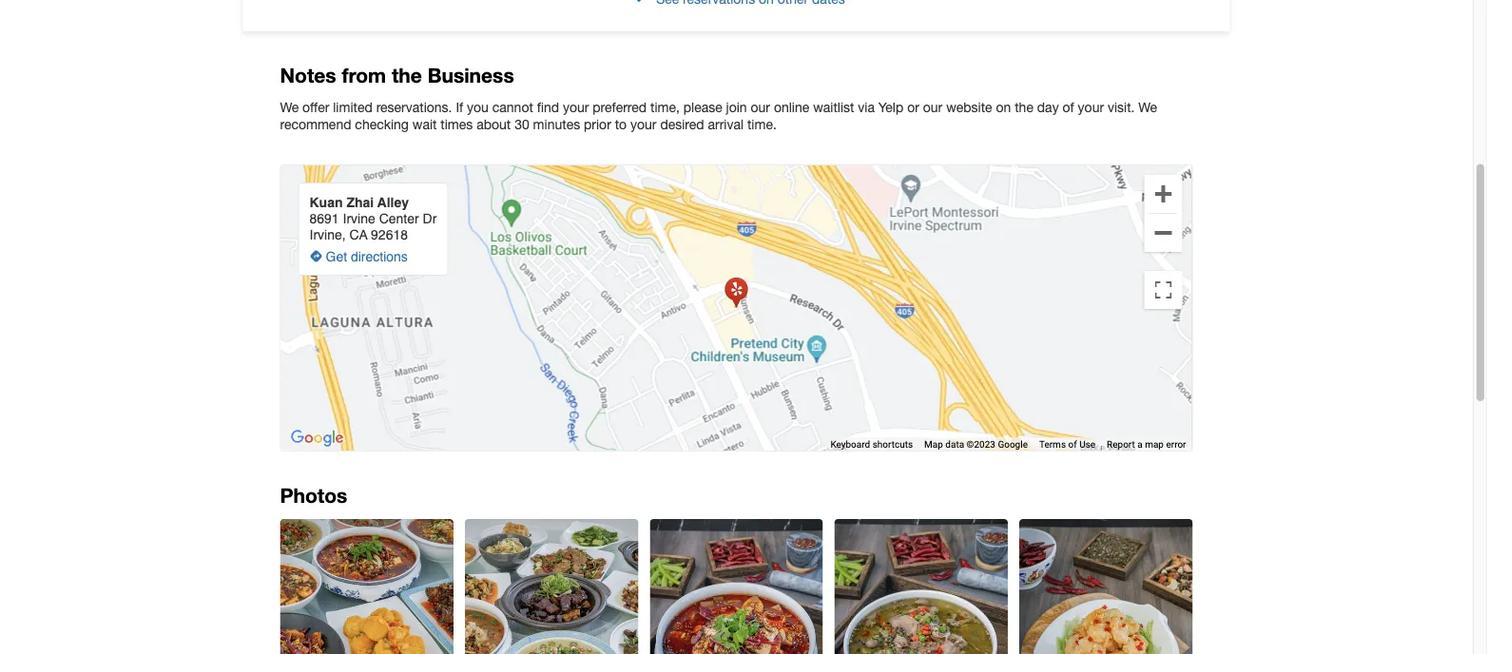 Task type: describe. For each thing, give the bounding box(es) containing it.
1 our from the left
[[751, 99, 770, 115]]

offer
[[302, 99, 329, 115]]

day
[[1037, 99, 1059, 115]]

find
[[537, 99, 559, 115]]

please
[[684, 99, 722, 115]]

checking
[[355, 116, 409, 132]]

report a map error
[[1107, 439, 1186, 450]]

you
[[467, 99, 489, 115]]

business
[[428, 63, 514, 87]]

waitlist
[[813, 99, 854, 115]]

5 photo of kuan zhai alley - irvine, ca, us. make a reservation. image from the left
[[1020, 519, 1193, 654]]

notes from the business
[[280, 63, 514, 87]]

1 photo of kuan zhai alley - irvine, ca, us. make a reservation. image from the left
[[280, 519, 454, 654]]

use
[[1080, 439, 1096, 450]]

terms
[[1039, 439, 1066, 450]]

0 horizontal spatial the
[[392, 63, 422, 87]]

visit.
[[1108, 99, 1135, 115]]

we offer limited reservations. if you cannot find your preferred time, please join our online waitlist via yelp or our website on the day of your visit. we recommend checking wait times about 30 minutes prior to your desired arrival time.
[[280, 99, 1157, 132]]

online
[[774, 99, 810, 115]]

map
[[924, 439, 943, 450]]

1 vertical spatial of
[[1068, 439, 1077, 450]]

reservations.
[[376, 99, 452, 115]]

report a map error link
[[1107, 439, 1186, 450]]

preferred
[[593, 99, 647, 115]]

irvine
[[343, 211, 375, 226]]

notes
[[280, 63, 336, 87]]

2 photo of kuan zhai alley - irvine, ca, us. make a reservation. image from the left
[[465, 519, 638, 654]]

to
[[615, 116, 627, 132]]

center
[[379, 211, 419, 226]]

time,
[[650, 99, 680, 115]]

arrival
[[708, 116, 744, 132]]

1 horizontal spatial your
[[631, 116, 657, 132]]

wait
[[413, 116, 437, 132]]

©2023
[[967, 439, 996, 450]]

via
[[858, 99, 875, 115]]

2 our from the left
[[923, 99, 943, 115]]

3 photo of kuan zhai alley - irvine, ca, us. make a reservation. image from the left
[[650, 519, 823, 654]]

terms of use
[[1039, 439, 1096, 450]]

2 we from the left
[[1139, 99, 1157, 115]]

shortcuts
[[873, 439, 913, 450]]

2 horizontal spatial your
[[1078, 99, 1104, 115]]



Task type: vqa. For each thing, say whether or not it's contained in the screenshot.
'icon'
yes



Task type: locate. For each thing, give the bounding box(es) containing it.
the up reservations.
[[392, 63, 422, 87]]

dr
[[423, 211, 437, 226]]

get directions
[[326, 249, 408, 264]]

0 horizontal spatial your
[[563, 99, 589, 115]]

of inside we offer limited reservations. if you cannot find your preferred time, please join our online waitlist via yelp or our website on the day of your visit. we recommend checking wait times about 30 minutes prior to your desired arrival time.
[[1063, 99, 1074, 115]]

4 photo of kuan zhai alley - irvine, ca, us. make a reservation. image from the left
[[835, 519, 1008, 654]]

keyboard shortcuts button
[[831, 438, 913, 451]]

times
[[441, 116, 473, 132]]

1 horizontal spatial we
[[1139, 99, 1157, 115]]

kuan
[[310, 194, 343, 210]]

map region
[[59, 114, 1277, 601]]

if
[[456, 99, 463, 115]]

of right 'day'
[[1063, 99, 1074, 115]]

icon image
[[725, 278, 771, 339], [725, 278, 748, 308]]

the inside we offer limited reservations. if you cannot find your preferred time, please join our online waitlist via yelp or our website on the day of your visit. we recommend checking wait times about 30 minutes prior to your desired arrival time.
[[1015, 99, 1034, 115]]

yelp
[[879, 99, 904, 115]]

error
[[1166, 439, 1186, 450]]

or
[[907, 99, 919, 115]]

we right visit.
[[1139, 99, 1157, 115]]

your right the to
[[631, 116, 657, 132]]

from
[[342, 63, 386, 87]]

our
[[751, 99, 770, 115], [923, 99, 943, 115]]

of
[[1063, 99, 1074, 115], [1068, 439, 1077, 450]]

cannot
[[492, 99, 533, 115]]

our up time.
[[751, 99, 770, 115]]

desired
[[660, 116, 704, 132]]

ca
[[349, 227, 368, 242]]

0 vertical spatial of
[[1063, 99, 1074, 115]]

we left offer
[[280, 99, 299, 115]]

zhai
[[347, 194, 374, 210]]

your up minutes
[[563, 99, 589, 115]]

1 horizontal spatial the
[[1015, 99, 1034, 115]]

0 horizontal spatial we
[[280, 99, 299, 115]]

directions
[[351, 249, 408, 264]]

1 vertical spatial the
[[1015, 99, 1034, 115]]

get
[[326, 249, 347, 264]]

on
[[996, 99, 1011, 115]]

minutes
[[533, 116, 580, 132]]

keyboard
[[831, 439, 870, 450]]

92618
[[371, 227, 408, 242]]

recommend
[[280, 116, 351, 132]]

kuan zhai alley 8691 irvine center dr irvine, ca 92618
[[310, 194, 437, 242]]

30
[[515, 116, 529, 132]]

1 horizontal spatial our
[[923, 99, 943, 115]]

of left use
[[1068, 439, 1077, 450]]

the right on
[[1015, 99, 1034, 115]]

terms of use link
[[1039, 439, 1096, 450]]

0 vertical spatial the
[[392, 63, 422, 87]]

alley
[[377, 194, 409, 210]]

data
[[946, 439, 964, 450]]

join
[[726, 99, 747, 115]]

limited
[[333, 99, 373, 115]]

our right or
[[923, 99, 943, 115]]

about
[[477, 116, 511, 132]]

we
[[280, 99, 299, 115], [1139, 99, 1157, 115]]

map
[[1145, 439, 1164, 450]]

a
[[1138, 439, 1143, 450]]

map data ©2023 google
[[924, 439, 1028, 450]]

photos
[[280, 484, 347, 507]]

time.
[[747, 116, 777, 132]]

your
[[563, 99, 589, 115], [1078, 99, 1104, 115], [631, 116, 657, 132]]

google
[[998, 439, 1028, 450]]

website
[[946, 99, 992, 115]]

your left visit.
[[1078, 99, 1104, 115]]

keyboard shortcuts
[[831, 439, 913, 450]]

1 we from the left
[[280, 99, 299, 115]]

the
[[392, 63, 422, 87], [1015, 99, 1034, 115]]

prior
[[584, 116, 611, 132]]

photo of kuan zhai alley - irvine, ca, us. make a reservation. image
[[280, 519, 454, 654], [465, 519, 638, 654], [650, 519, 823, 654], [835, 519, 1008, 654], [1020, 519, 1193, 654]]

google image
[[286, 426, 349, 451]]

irvine,
[[310, 227, 346, 242]]

8691
[[310, 211, 339, 226]]

get directions link
[[310, 249, 408, 264]]

0 horizontal spatial our
[[751, 99, 770, 115]]

report
[[1107, 439, 1135, 450]]



